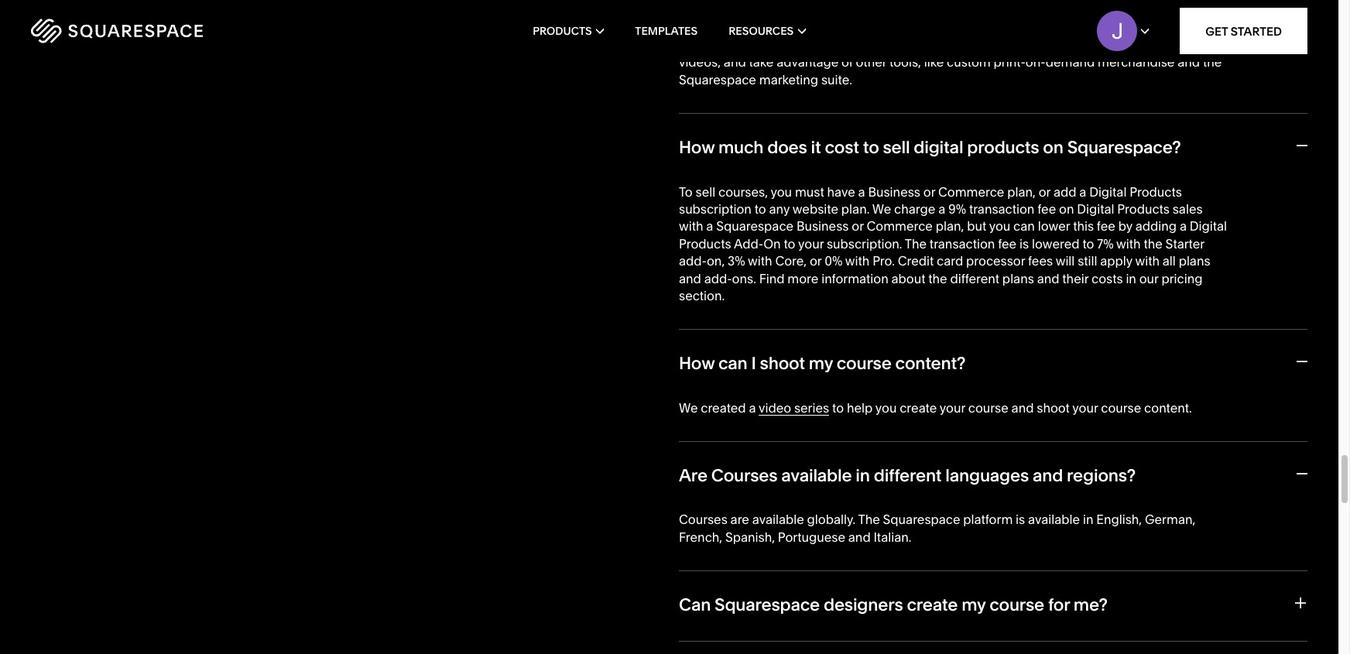 Task type: vqa. For each thing, say whether or not it's contained in the screenshot.
adding
yes



Task type: describe. For each thing, give the bounding box(es) containing it.
or down plan.
[[852, 219, 864, 234]]

course left content.
[[1101, 400, 1141, 415]]

my for create
[[962, 595, 986, 616]]

card
[[937, 253, 963, 269]]

how for how much does it cost to sell digital products on squarespace?
[[679, 137, 715, 158]]

memberships
[[1090, 37, 1172, 53]]

0 vertical spatial plans
[[1179, 253, 1210, 269]]

1 horizontal spatial you
[[875, 400, 897, 415]]

get started link
[[1180, 8, 1308, 54]]

lower
[[1038, 219, 1070, 234]]

a up starter
[[1180, 219, 1187, 234]]

can
[[679, 595, 711, 616]]

in inside to sell courses, you must have a business or commerce plan, or add a digital products subscription to any website plan. we charge a 9% transaction fee on digital products sales with a squarespace business or commerce plan, but you can lower this fee by adding a digital products add-on to your subscription. the transaction fee is lowered to 7% with the starter add-on, 3% with core, or 0% with pro. credit card processor fees will still apply with all plans and add-ons. find more information about the different plans and their costs in our
[[1126, 271, 1136, 286]]

video series link
[[759, 400, 829, 415]]

1 horizontal spatial plan,
[[1007, 184, 1036, 199]]

can squarespace designers create my course for me? button
[[679, 571, 1308, 641]]

advantage
[[777, 54, 839, 70]]

on inside to sell courses, you must have a business or commerce plan, or add a digital products subscription to any website plan. we charge a 9% transaction fee on digital products sales with a squarespace business or commerce plan, but you can lower this fee by adding a digital products add-on to your subscription. the transaction fee is lowered to 7% with the starter add-on, 3% with core, or 0% with pro. credit card processor fees will still apply with all plans and add-ons. find more information about the different plans and their costs in our
[[1059, 201, 1074, 217]]

available for in
[[781, 465, 852, 486]]

digital
[[914, 137, 963, 158]]

0 vertical spatial videos,
[[908, 20, 950, 35]]

can inside to sell courses, you must have a business or commerce plan, or add a digital products subscription to any website plan. we charge a 9% transaction fee on digital products sales with a squarespace business or commerce plan, but you can lower this fee by adding a digital products add-on to your subscription. the transaction fee is lowered to 7% with the starter add-on, 3% with core, or 0% with pro. credit card processor fees will still apply with all plans and add-ons. find more information about the different plans and their costs in our
[[1013, 219, 1035, 234]]

beautiful,
[[1136, 2, 1190, 18]]

course inside dropdown button
[[837, 353, 892, 374]]

regions?
[[1067, 465, 1136, 486]]

online
[[748, 20, 784, 35]]

chapters,
[[1067, 20, 1121, 35]]

a up plan.
[[858, 184, 865, 199]]

courses
[[787, 20, 833, 35]]

tracking.
[[679, 37, 729, 53]]

with
[[679, 2, 705, 18]]

spanish,
[[725, 529, 775, 545]]

content
[[982, 37, 1026, 53]]

and down how can i shoot my course content? dropdown button
[[1012, 400, 1034, 415]]

in inside dropdown button
[[856, 465, 870, 486]]

french,
[[679, 529, 722, 545]]

0 vertical spatial fee
[[1038, 201, 1056, 217]]

subscription.
[[827, 236, 902, 251]]

the inside with courses, you'll get access to squarespace's best-in-class design and sell beautiful, multimedia online courses that include videos, sequential lessons, chapters, and progress tracking. you can also sell in combination with other content types, like memberships or videos, and take advantage of other tools, like custom print-on-demand merchandise and the squarespace marketing suite.
[[1203, 54, 1222, 70]]

resources
[[729, 24, 794, 38]]

merchandise
[[1098, 54, 1175, 70]]

with down by
[[1116, 236, 1141, 251]]

is inside to sell courses, you must have a business or commerce plan, or add a digital products subscription to any website plan. we charge a 9% transaction fee on digital products sales with a squarespace business or commerce plan, but you can lower this fee by adding a digital products add-on to your subscription. the transaction fee is lowered to 7% with the starter add-on, 3% with core, or 0% with pro. credit card processor fees will still apply with all plans and add-ons. find more information about the different plans and their costs in our
[[1020, 236, 1029, 251]]

and up memberships
[[1124, 20, 1147, 35]]

lessons,
[[1017, 20, 1064, 35]]

this
[[1073, 219, 1094, 234]]

you
[[732, 37, 753, 53]]

i
[[751, 353, 756, 374]]

or left 0%
[[810, 253, 822, 269]]

combination
[[844, 37, 918, 53]]

1 vertical spatial plan,
[[936, 219, 964, 234]]

created
[[701, 400, 746, 415]]

0 horizontal spatial commerce
[[867, 219, 933, 234]]

squarespace's
[[877, 2, 963, 18]]

types,
[[1029, 37, 1065, 53]]

how can i shoot my course content? button
[[679, 329, 1308, 399]]

1 vertical spatial add-
[[704, 271, 732, 286]]

the inside to sell courses, you must have a business or commerce plan, or add a digital products subscription to any website plan. we charge a 9% transaction fee on digital products sales with a squarespace business or commerce plan, but you can lower this fee by adding a digital products add-on to your subscription. the transaction fee is lowered to 7% with the starter add-on, 3% with core, or 0% with pro. credit card processor fees will still apply with all plans and add-ons. find more information about the different plans and their costs in our
[[905, 236, 927, 251]]

for
[[1048, 595, 1070, 616]]

of
[[842, 54, 853, 70]]

about
[[891, 271, 926, 286]]

get
[[796, 2, 815, 18]]

apply
[[1100, 253, 1133, 269]]

on
[[763, 236, 781, 251]]

designers
[[824, 595, 903, 616]]

to sell courses, you must have a business or commerce plan, or add a digital products subscription to any website plan. we charge a 9% transaction fee on digital products sales with a squarespace business or commerce plan, but you can lower this fee by adding a digital products add-on to your subscription. the transaction fee is lowered to 7% with the starter add-on, 3% with core, or 0% with pro. credit card processor fees will still apply with all plans and add-ons. find more information about the different plans and their costs in our
[[679, 184, 1227, 286]]

products inside "button"
[[533, 24, 592, 38]]

0 vertical spatial create
[[900, 400, 937, 415]]

me?
[[1074, 595, 1108, 616]]

1 horizontal spatial your
[[940, 400, 965, 415]]

help
[[847, 400, 873, 415]]

2 horizontal spatial your
[[1072, 400, 1098, 415]]

2 horizontal spatial fee
[[1097, 219, 1115, 234]]

lowered
[[1032, 236, 1080, 251]]

0 vertical spatial you
[[771, 184, 792, 199]]

languages
[[945, 465, 1029, 486]]

in-
[[997, 2, 1012, 18]]

on inside dropdown button
[[1043, 137, 1064, 158]]

products
[[967, 137, 1039, 158]]

and up the 'chapters,'
[[1088, 2, 1110, 18]]

to left any
[[755, 201, 766, 217]]

and down "progress"
[[1178, 54, 1200, 70]]

in inside with courses, you'll get access to squarespace's best-in-class design and sell beautiful, multimedia online courses that include videos, sequential lessons, chapters, and progress tracking. you can also sell in combination with other content types, like memberships or videos, and take advantage of other tools, like custom print-on-demand merchandise and the squarespace marketing suite.
[[831, 37, 841, 53]]

1 vertical spatial like
[[924, 54, 944, 70]]

to inside how much does it cost to sell digital products on squarespace? dropdown button
[[863, 137, 879, 158]]

have
[[827, 184, 855, 199]]

templates link
[[635, 0, 698, 62]]

with inside with courses, you'll get access to squarespace's best-in-class design and sell beautiful, multimedia online courses that include videos, sequential lessons, chapters, and progress tracking. you can also sell in combination with other content types, like memberships or videos, and take advantage of other tools, like custom print-on-demand merchandise and the squarespace marketing suite.
[[921, 37, 945, 53]]

and inside dropdown button
[[1033, 465, 1063, 486]]

section
[[679, 288, 722, 303]]

sell inside dropdown button
[[883, 137, 910, 158]]

0 vertical spatial add-
[[679, 253, 707, 269]]

credit
[[898, 253, 934, 269]]

1 vertical spatial videos,
[[679, 54, 721, 70]]

with down subscription
[[679, 219, 703, 234]]

information
[[822, 271, 889, 286]]

suite.
[[821, 72, 852, 87]]

on-
[[1026, 54, 1046, 70]]

include
[[862, 20, 905, 35]]

sell up the 'chapters,'
[[1113, 2, 1133, 18]]

pricing
[[1162, 271, 1203, 286]]

shoot inside dropdown button
[[760, 353, 805, 374]]

on,
[[707, 253, 725, 269]]

with down add-
[[748, 253, 772, 269]]

still
[[1078, 253, 1097, 269]]

demand
[[1046, 54, 1095, 70]]

get started
[[1205, 24, 1282, 38]]

2 vertical spatial the
[[928, 271, 947, 286]]

0 horizontal spatial other
[[856, 54, 887, 70]]

create inside dropdown button
[[907, 595, 958, 616]]

9%
[[948, 201, 966, 217]]

can squarespace designers create my course for me?
[[679, 595, 1108, 616]]

sell down courses
[[808, 37, 828, 53]]

core,
[[775, 253, 807, 269]]

how can i shoot my course content?
[[679, 353, 966, 374]]

with up information
[[845, 253, 870, 269]]

best-
[[966, 2, 997, 18]]

the inside courses are available globally. the squarespace platform is available in english, german, french, spanish, portuguese and italian.
[[858, 512, 880, 528]]

0 vertical spatial digital
[[1089, 184, 1127, 199]]

a left video
[[749, 400, 756, 415]]

much
[[718, 137, 764, 158]]

courses are available globally. the squarespace platform is available in english, german, french, spanish, portuguese and italian.
[[679, 512, 1196, 545]]

.
[[722, 288, 725, 303]]

3%
[[728, 253, 745, 269]]

squarespace inside dropdown button
[[715, 595, 820, 616]]

courses inside dropdown button
[[711, 465, 777, 486]]

course down how can i shoot my course content? dropdown button
[[968, 400, 1009, 415]]

with courses, you'll get access to squarespace's best-in-class design and sell beautiful, multimedia online courses that include videos, sequential lessons, chapters, and progress tracking. you can also sell in combination with other content types, like memberships or videos, and take advantage of other tools, like custom print-on-demand merchandise and the squarespace marketing suite.
[[679, 2, 1222, 87]]

design
[[1045, 2, 1085, 18]]

a down subscription
[[706, 219, 713, 234]]

started
[[1231, 24, 1282, 38]]

or up charge
[[923, 184, 935, 199]]

does
[[767, 137, 807, 158]]



Task type: locate. For each thing, give the bounding box(es) containing it.
fee up 7% on the top of page
[[1097, 219, 1115, 234]]

can down 'online'
[[756, 37, 778, 53]]

commerce up the 9%
[[938, 184, 1004, 199]]

1 horizontal spatial plans
[[1179, 253, 1210, 269]]

business
[[868, 184, 920, 199], [797, 219, 849, 234]]

more
[[788, 271, 819, 286]]

2 vertical spatial can
[[718, 353, 747, 374]]

0 horizontal spatial different
[[874, 465, 942, 486]]

add- down on, at right
[[704, 271, 732, 286]]

squarespace up add-
[[716, 219, 794, 234]]

subscription
[[679, 201, 752, 217]]

how much does it cost to sell digital products on squarespace? button
[[679, 113, 1308, 183]]

available up globally.
[[781, 465, 852, 486]]

sell
[[1113, 2, 1133, 18], [808, 37, 828, 53], [883, 137, 910, 158], [696, 184, 715, 199]]

other up the custom
[[948, 37, 979, 53]]

different inside dropdown button
[[874, 465, 942, 486]]

course left the for
[[989, 595, 1044, 616]]

1 horizontal spatial fee
[[1038, 201, 1056, 217]]

1 horizontal spatial the
[[1144, 236, 1163, 251]]

fee up lower
[[1038, 201, 1056, 217]]

1 vertical spatial plans
[[1002, 271, 1034, 286]]

or down "progress"
[[1174, 37, 1186, 53]]

squarespace logo link
[[31, 19, 286, 43]]

1 vertical spatial is
[[1016, 512, 1025, 528]]

1 horizontal spatial videos,
[[908, 20, 950, 35]]

courses
[[711, 465, 777, 486], [679, 512, 728, 528]]

digital down sales
[[1190, 219, 1227, 234]]

0 horizontal spatial my
[[809, 353, 833, 374]]

on up add
[[1043, 137, 1064, 158]]

are
[[679, 465, 707, 486]]

1 vertical spatial how
[[679, 353, 715, 374]]

0 vertical spatial can
[[756, 37, 778, 53]]

and inside courses are available globally. the squarespace platform is available in english, german, french, spanish, portuguese and italian.
[[848, 529, 871, 545]]

available for globally.
[[752, 512, 804, 528]]

to up core,
[[784, 236, 795, 251]]

1 vertical spatial we
[[679, 400, 698, 415]]

shoot right i at bottom
[[760, 353, 805, 374]]

fee up processor
[[998, 236, 1017, 251]]

like right tools,
[[924, 54, 944, 70]]

adding
[[1135, 219, 1177, 234]]

0 vertical spatial the
[[1203, 54, 1222, 70]]

0 horizontal spatial business
[[797, 219, 849, 234]]

and left regions?
[[1033, 465, 1063, 486]]

your up core,
[[798, 236, 824, 251]]

and down you
[[724, 54, 746, 70]]

1 vertical spatial you
[[989, 219, 1011, 234]]

0 horizontal spatial fee
[[998, 236, 1017, 251]]

progress
[[1150, 20, 1202, 35]]

squarespace inside courses are available globally. the squarespace platform is available in english, german, french, spanish, portuguese and italian.
[[883, 512, 960, 528]]

digital
[[1089, 184, 1127, 199], [1077, 201, 1114, 217], [1190, 219, 1227, 234]]

different down processor
[[950, 271, 999, 286]]

by
[[1118, 219, 1133, 234]]

1 horizontal spatial other
[[948, 37, 979, 53]]

plan, down the 9%
[[936, 219, 964, 234]]

plans down starter
[[1179, 253, 1210, 269]]

add-
[[734, 236, 763, 251]]

in inside courses are available globally. the squarespace platform is available in english, german, french, spanish, portuguese and italian.
[[1083, 512, 1093, 528]]

take
[[749, 54, 774, 70]]

create right designers
[[907, 595, 958, 616]]

squarespace inside with courses, you'll get access to squarespace's best-in-class design and sell beautiful, multimedia online courses that include videos, sequential lessons, chapters, and progress tracking. you can also sell in combination with other content types, like memberships or videos, and take advantage of other tools, like custom print-on-demand merchandise and the squarespace marketing suite.
[[679, 72, 756, 87]]

can inside how can i shoot my course content? dropdown button
[[718, 353, 747, 374]]

sell right to
[[696, 184, 715, 199]]

your down content?
[[940, 400, 965, 415]]

0 vertical spatial how
[[679, 137, 715, 158]]

0 horizontal spatial you
[[771, 184, 792, 199]]

resources button
[[729, 0, 806, 62]]

2 vertical spatial fee
[[998, 236, 1017, 251]]

how inside dropdown button
[[679, 137, 715, 158]]

create down content?
[[900, 400, 937, 415]]

add-
[[679, 253, 707, 269], [704, 271, 732, 286]]

2 how from the top
[[679, 353, 715, 374]]

the up credit
[[905, 236, 927, 251]]

1 vertical spatial different
[[874, 465, 942, 486]]

find
[[759, 271, 785, 286]]

7%
[[1097, 236, 1114, 251]]

you up any
[[771, 184, 792, 199]]

the up italian.
[[858, 512, 880, 528]]

squarespace inside to sell courses, you must have a business or commerce plan, or add a digital products subscription to any website plan. we charge a 9% transaction fee on digital products sales with a squarespace business or commerce plan, but you can lower this fee by adding a digital products add-on to your subscription. the transaction fee is lowered to 7% with the starter add-on, 3% with core, or 0% with pro. credit card processor fees will still apply with all plans and add-ons. find more information about the different plans and their costs in our
[[716, 219, 794, 234]]

courses inside courses are available globally. the squarespace platform is available in english, german, french, spanish, portuguese and italian.
[[679, 512, 728, 528]]

different inside to sell courses, you must have a business or commerce plan, or add a digital products subscription to any website plan. we charge a 9% transaction fee on digital products sales with a squarespace business or commerce plan, but you can lower this fee by adding a digital products add-on to your subscription. the transaction fee is lowered to 7% with the starter add-on, 3% with core, or 0% with pro. credit card processor fees will still apply with all plans and add-ons. find more information about the different plans and their costs in our
[[950, 271, 999, 286]]

transaction up but
[[969, 201, 1035, 217]]

my inside dropdown button
[[962, 595, 986, 616]]

videos, down "squarespace's" at top right
[[908, 20, 950, 35]]

squarespace logo image
[[31, 19, 203, 43]]

your inside to sell courses, you must have a business or commerce plan, or add a digital products subscription to any website plan. we charge a 9% transaction fee on digital products sales with a squarespace business or commerce plan, but you can lower this fee by adding a digital products add-on to your subscription. the transaction fee is lowered to 7% with the starter add-on, 3% with core, or 0% with pro. credit card processor fees will still apply with all plans and add-ons. find more information about the different plans and their costs in our
[[798, 236, 824, 251]]

products button
[[533, 0, 604, 62]]

and down 'fees'
[[1037, 271, 1059, 286]]

a left the 9%
[[938, 201, 945, 217]]

1 horizontal spatial commerce
[[938, 184, 1004, 199]]

how for how can i shoot my course content?
[[679, 353, 715, 374]]

plans down 'fees'
[[1002, 271, 1034, 286]]

1 vertical spatial on
[[1059, 201, 1074, 217]]

1 how from the top
[[679, 137, 715, 158]]

can inside with courses, you'll get access to squarespace's best-in-class design and sell beautiful, multimedia online courses that include videos, sequential lessons, chapters, and progress tracking. you can also sell in combination with other content types, like memberships or videos, and take advantage of other tools, like custom print-on-demand merchandise and the squarespace marketing suite.
[[756, 37, 778, 53]]

in left english,
[[1083, 512, 1093, 528]]

0 vertical spatial commerce
[[938, 184, 1004, 199]]

transaction up card
[[930, 236, 995, 251]]

1 horizontal spatial we
[[872, 201, 891, 217]]

my
[[809, 353, 833, 374], [962, 595, 986, 616]]

0 horizontal spatial can
[[718, 353, 747, 374]]

1 horizontal spatial my
[[962, 595, 986, 616]]

different
[[950, 271, 999, 286], [874, 465, 942, 486]]

globally.
[[807, 512, 856, 528]]

how left the much
[[679, 137, 715, 158]]

in left 'our' on the right top
[[1126, 271, 1136, 286]]

shoot
[[760, 353, 805, 374], [1037, 400, 1070, 415]]

are
[[730, 512, 749, 528]]

ons.
[[732, 271, 756, 286]]

multimedia
[[679, 20, 745, 35]]

0 vertical spatial is
[[1020, 236, 1029, 251]]

1 vertical spatial fee
[[1097, 219, 1115, 234]]

course up help on the bottom of page
[[837, 353, 892, 374]]

courses up french,
[[679, 512, 728, 528]]

get
[[1205, 24, 1228, 38]]

1 horizontal spatial business
[[868, 184, 920, 199]]

2 horizontal spatial you
[[989, 219, 1011, 234]]

0 horizontal spatial we
[[679, 400, 698, 415]]

to left help on the bottom of page
[[832, 400, 844, 415]]

1 vertical spatial shoot
[[1037, 400, 1070, 415]]

0 horizontal spatial the
[[928, 271, 947, 286]]

my inside dropdown button
[[809, 353, 833, 374]]

1 horizontal spatial the
[[905, 236, 927, 251]]

that
[[836, 20, 859, 35]]

sell inside to sell courses, you must have a business or commerce plan, or add a digital products subscription to any website plan. we charge a 9% transaction fee on digital products sales with a squarespace business or commerce plan, but you can lower this fee by adding a digital products add-on to your subscription. the transaction fee is lowered to 7% with the starter add-on, 3% with core, or 0% with pro. credit card processor fees will still apply with all plans and add-ons. find more information about the different plans and their costs in our
[[696, 184, 715, 199]]

1 vertical spatial other
[[856, 54, 887, 70]]

or inside with courses, you'll get access to squarespace's best-in-class design and sell beautiful, multimedia online courses that include videos, sequential lessons, chapters, and progress tracking. you can also sell in combination with other content types, like memberships or videos, and take advantage of other tools, like custom print-on-demand merchandise and the squarespace marketing suite.
[[1174, 37, 1186, 53]]

in down help on the bottom of page
[[856, 465, 870, 486]]

shoot down how can i shoot my course content? dropdown button
[[1037, 400, 1070, 415]]

0 vertical spatial different
[[950, 271, 999, 286]]

0 horizontal spatial like
[[924, 54, 944, 70]]

0 vertical spatial courses
[[711, 465, 777, 486]]

to left 7% on the top of page
[[1083, 236, 1094, 251]]

is up 'fees'
[[1020, 236, 1029, 251]]

custom
[[947, 54, 991, 70]]

business up charge
[[868, 184, 920, 199]]

0 vertical spatial shoot
[[760, 353, 805, 374]]

to
[[679, 184, 693, 199]]

starter
[[1166, 236, 1204, 251]]

costs
[[1092, 271, 1123, 286]]

in
[[831, 37, 841, 53], [1126, 271, 1136, 286], [856, 465, 870, 486], [1083, 512, 1093, 528]]

1 vertical spatial the
[[858, 512, 880, 528]]

videos, down tracking.
[[679, 54, 721, 70]]

0 vertical spatial my
[[809, 353, 833, 374]]

1 vertical spatial commerce
[[867, 219, 933, 234]]

my for shoot
[[809, 353, 833, 374]]

1 horizontal spatial shoot
[[1037, 400, 1070, 415]]

1 vertical spatial create
[[907, 595, 958, 616]]

to
[[862, 2, 874, 18], [863, 137, 879, 158], [755, 201, 766, 217], [784, 236, 795, 251], [1083, 236, 1094, 251], [832, 400, 844, 415]]

content.
[[1144, 400, 1192, 415]]

how much does it cost to sell digital products on squarespace?
[[679, 137, 1181, 158]]

add
[[1054, 184, 1076, 199]]

how
[[679, 137, 715, 158], [679, 353, 715, 374]]

is right platform
[[1016, 512, 1025, 528]]

like up demand
[[1068, 37, 1087, 53]]

how up the created in the right of the page
[[679, 353, 715, 374]]

pro.
[[873, 253, 895, 269]]

class
[[1012, 2, 1042, 18]]

on
[[1043, 137, 1064, 158], [1059, 201, 1074, 217]]

videos,
[[908, 20, 950, 35], [679, 54, 721, 70]]

squarespace down 'spanish,'
[[715, 595, 820, 616]]

0 vertical spatial we
[[872, 201, 891, 217]]

but
[[967, 219, 986, 234]]

any
[[769, 201, 790, 217]]

print-
[[994, 54, 1026, 70]]

marketing
[[759, 72, 818, 87]]

0 vertical spatial transaction
[[969, 201, 1035, 217]]

0%
[[825, 253, 843, 269]]

can left lower
[[1013, 219, 1035, 234]]

with up tools,
[[921, 37, 945, 53]]

with up 'our' on the right top
[[1135, 253, 1160, 269]]

2 horizontal spatial can
[[1013, 219, 1035, 234]]

available down regions?
[[1028, 512, 1080, 528]]

how inside dropdown button
[[679, 353, 715, 374]]

0 horizontal spatial your
[[798, 236, 824, 251]]

we created a video series to help you create your course and shoot your course content.
[[679, 400, 1192, 415]]

add- up section in the top of the page
[[679, 253, 707, 269]]

1 vertical spatial courses
[[679, 512, 728, 528]]

0 horizontal spatial plan,
[[936, 219, 964, 234]]

plans
[[1179, 253, 1210, 269], [1002, 271, 1034, 286]]

1 horizontal spatial can
[[756, 37, 778, 53]]

1 vertical spatial my
[[962, 595, 986, 616]]

a right add
[[1079, 184, 1086, 199]]

courses,
[[718, 184, 768, 199]]

1 vertical spatial transaction
[[930, 236, 995, 251]]

0 vertical spatial other
[[948, 37, 979, 53]]

on down add
[[1059, 201, 1074, 217]]

and up section in the top of the page
[[679, 271, 701, 286]]

0 vertical spatial the
[[905, 236, 927, 251]]

are courses available in different languages and regions?
[[679, 465, 1136, 486]]

available up 'spanish,'
[[752, 512, 804, 528]]

digital up this
[[1077, 201, 1114, 217]]

squarespace?
[[1067, 137, 1181, 158]]

we inside to sell courses, you must have a business or commerce plan, or add a digital products subscription to any website plan. we charge a 9% transaction fee on digital products sales with a squarespace business or commerce plan, but you can lower this fee by adding a digital products add-on to your subscription. the transaction fee is lowered to 7% with the starter add-on, 3% with core, or 0% with pro. credit card processor fees will still apply with all plans and add-ons. find more information about the different plans and their costs in our
[[872, 201, 891, 217]]

and down globally.
[[848, 529, 871, 545]]

1 horizontal spatial different
[[950, 271, 999, 286]]

courses up are
[[711, 465, 777, 486]]

video
[[759, 400, 791, 415]]

1 vertical spatial can
[[1013, 219, 1035, 234]]

0 vertical spatial plan,
[[1007, 184, 1036, 199]]

sequential
[[953, 20, 1014, 35]]

available inside dropdown button
[[781, 465, 852, 486]]

to up include
[[862, 2, 874, 18]]

english,
[[1096, 512, 1142, 528]]

course inside dropdown button
[[989, 595, 1044, 616]]

commerce down charge
[[867, 219, 933, 234]]

1 vertical spatial the
[[1144, 236, 1163, 251]]

to right cost
[[863, 137, 879, 158]]

you
[[771, 184, 792, 199], [989, 219, 1011, 234], [875, 400, 897, 415]]

plan, left add
[[1007, 184, 1036, 199]]

access
[[818, 2, 859, 18]]

2 vertical spatial digital
[[1190, 219, 1227, 234]]

squarespace down tracking.
[[679, 72, 756, 87]]

we
[[872, 201, 891, 217], [679, 400, 698, 415]]

0 vertical spatial like
[[1068, 37, 1087, 53]]

0 vertical spatial on
[[1043, 137, 1064, 158]]

2 horizontal spatial the
[[1203, 54, 1222, 70]]

the down card
[[928, 271, 947, 286]]

or left add
[[1039, 184, 1051, 199]]

0 vertical spatial business
[[868, 184, 920, 199]]

a
[[858, 184, 865, 199], [1079, 184, 1086, 199], [938, 201, 945, 217], [706, 219, 713, 234], [1180, 219, 1187, 234], [749, 400, 756, 415]]

to inside with courses, you'll get access to squarespace's best-in-class design and sell beautiful, multimedia online courses that include videos, sequential lessons, chapters, and progress tracking. you can also sell in combination with other content types, like memberships or videos, and take advantage of other tools, like custom print-on-demand merchandise and the squarespace marketing suite.
[[862, 2, 874, 18]]

cost
[[825, 137, 859, 158]]

2 vertical spatial you
[[875, 400, 897, 415]]

digital up by
[[1089, 184, 1127, 199]]

you right but
[[989, 219, 1011, 234]]

0 horizontal spatial shoot
[[760, 353, 805, 374]]

it
[[811, 137, 821, 158]]

1 horizontal spatial like
[[1068, 37, 1087, 53]]

our
[[1139, 271, 1159, 286]]

different up courses are available globally. the squarespace platform is available in english, german, french, spanish, portuguese and italian.
[[874, 465, 942, 486]]

1 vertical spatial digital
[[1077, 201, 1114, 217]]

the down adding
[[1144, 236, 1163, 251]]

0 horizontal spatial plans
[[1002, 271, 1034, 286]]

we left the created in the right of the page
[[679, 400, 698, 415]]

0 horizontal spatial videos,
[[679, 54, 721, 70]]

the down get
[[1203, 54, 1222, 70]]

charge
[[894, 201, 935, 217]]

you right help on the bottom of page
[[875, 400, 897, 415]]

0 horizontal spatial the
[[858, 512, 880, 528]]

we right plan.
[[872, 201, 891, 217]]

plan.
[[841, 201, 870, 217]]

all
[[1163, 253, 1176, 269]]

fee
[[1038, 201, 1056, 217], [1097, 219, 1115, 234], [998, 236, 1017, 251]]

german,
[[1145, 512, 1196, 528]]

sell left digital
[[883, 137, 910, 158]]

1 vertical spatial business
[[797, 219, 849, 234]]

your up regions?
[[1072, 400, 1098, 415]]

can left i at bottom
[[718, 353, 747, 374]]

is inside courses are available globally. the squarespace platform is available in english, german, french, spanish, portuguese and italian.
[[1016, 512, 1025, 528]]

pricing section
[[679, 271, 1203, 303]]



